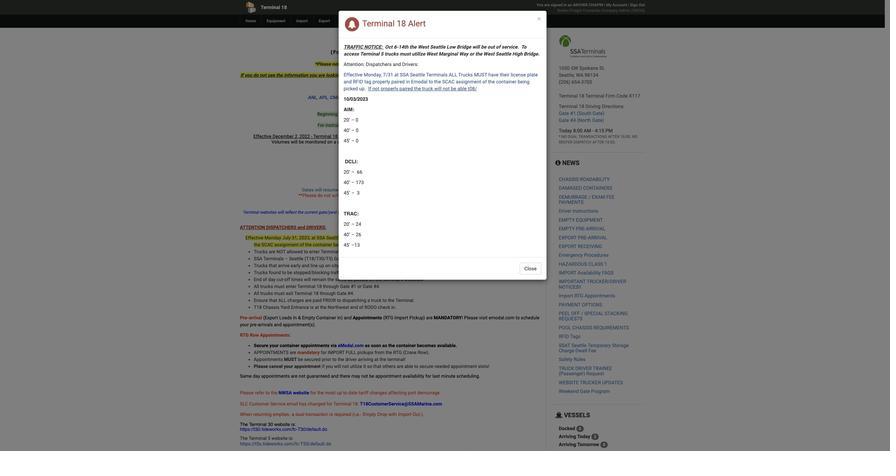 Task type: describe. For each thing, give the bounding box(es) containing it.
not down "it"
[[361, 374, 368, 379]]

st.
[[600, 65, 605, 71]]

terminal inside terminal websites will reflect the current gate/yard schedules. please do not rely on information from outside parties as they may not reflect the most up to date information.*
[[243, 210, 259, 215]]

effective for effective monday, 7/31 at ssa seattle terminals all trucks must have their license plate and rfid tag properly paired in emodal to the scac assignment of the container being picked up.
[[344, 72, 363, 78]]

that up found
[[269, 263, 277, 268]]

terminal inside effective december 2, 2022 - terminal 18 will temporarily be closing gate/yard operations on fridays due to ongoing volume declines volumes will be monitored on a weekly basis and when conditions improve, friday gate/yard operations will resume.
[[313, 134, 331, 139]]

for up when returning empties, a dual transaction is required (i.e.: empty drop with import out.).
[[327, 402, 333, 407]]

1 vertical spatial pre-
[[578, 235, 588, 241]]

3 october from the top
[[374, 178, 390, 184]]

- inside today                                                                                                                                                                                                                                                                                                                                                                                                                                                                                                                                                                                                                                                                                                           8:00 am - 4:15 pm * no dual transactions after 16:00.  no reefer dispatch after 15:50.
[[592, 128, 594, 134]]

northwest
[[328, 305, 349, 310]]

vessels
[[563, 412, 590, 419]]

rodo
[[365, 305, 377, 310]]

be up whl,
[[451, 86, 456, 91]]

2 reflect from the left
[[490, 210, 501, 215]]

18 left alert
[[397, 19, 406, 29]]

terminal up driving
[[586, 93, 604, 99]]

effective for effective monday july 31, 2023, at ssa seattle terminals all trucks must have their license plate and rfid tag properly paired in emodal to the scac assignment of the container being picked up. trucks are not allowed to enter terminal 18 prior to 0700. ssa terminals – seattle (t18/t30/t5) gates will begin processing trucks at 0800 until further notice trucks that arrive early and line up on city streets may be subject to citation by local law enforcement. trucks found to be stopped/blocking traffic may be suspended from terminal access. end of day cut-off times will remain the same as posted on the terminal's websites. all trucks must enter terminal 18 through gate #1 or gate #4. all trucks must exit terminal 18 through gate #4. ensure that all charges are paid prior to dispatching a truck to the terminal. t18 chassis yard entrance is at the northwest end of rodo check in.
[[246, 235, 263, 241]]

ship image
[[555, 413, 563, 419]]

1 horizontal spatial terminals
[[342, 235, 362, 241]]

faqs
[[602, 270, 614, 276]]

seattle up early
[[289, 256, 303, 262]]

that inside secure your container appointments via emodal.com as soon as the container becomes available. appointments are mandatory for import full pickups from the rtg (crane row). appointments must be secured prior to the driver arriving at the terminal! please cancel your appointment if you will not utilize it so that others are able to secure needed appointment slots!
[[373, 364, 381, 369]]

(swire),
[[365, 95, 381, 100]]

4:15
[[595, 128, 604, 134]]

2 vertical spatial up
[[337, 391, 342, 396]]

the terminal 30 website is: https://t30.tideworks.com/fc-t30/default.do
[[240, 422, 327, 432]]

to up off
[[282, 270, 286, 275]]

to left our
[[429, 62, 433, 67]]

chassis roadability damaged containers demurrage / exam fee payments driver instructions empty equipment empty pre-arrival export pre-arrival export receiving emergency procedures hazardous class 1 import availability faqs important trucker/driver notices!! import rtg appointments payment options peel off / special stacking requests pool chassis requirements rfid tags ssat seattle temporary storage charge dwell fee safety rules truck driver trainee (passenger) request website trucker updates weekend gate program
[[559, 177, 629, 394]]

will down ongoing
[[485, 139, 492, 145]]

terminal up (t18/t30/t5) at the bottom
[[321, 249, 339, 255]]

0 horizontal spatial appointment
[[294, 364, 321, 369]]

1 horizontal spatial you
[[309, 73, 317, 78]]

will up for instructions on participation please refer to the
[[361, 117, 368, 122]]

18 down remain
[[317, 284, 322, 289]]

16:00.
[[621, 135, 631, 139]]

if not properly paired the truck will not be able t08/
[[368, 86, 477, 91]]

to down there
[[343, 391, 347, 396]]

0 vertical spatial prior
[[418, 193, 427, 198]]

2 horizontal spatial gate/yard
[[441, 139, 461, 145]]

paired inside effective monday, 7/31 at ssa seattle terminals all trucks must have their license plate and rfid tag properly paired in emodal to the scac assignment of the container being picked up.
[[391, 79, 405, 85]]

at down remainder at left
[[385, 193, 389, 198]]

be up posted
[[354, 270, 359, 275]]

terminal down times
[[298, 284, 315, 289]]

t18 inside effective monday july 31, 2023, at ssa seattle terminals all trucks must have their license plate and rfid tag properly paired in emodal to the scac assignment of the container being picked up. trucks are not allowed to enter terminal 18 prior to 0700. ssa terminals – seattle (t18/t30/t5) gates will begin processing trucks at 0800 until further notice trucks that arrive early and line up on city streets may be subject to citation by local law enforcement. trucks found to be stopped/blocking traffic may be suspended from terminal access. end of day cut-off times will remain the same as posted on the terminal's websites. all trucks must enter terminal 18 through gate #1 or gate #4. all trucks must exit terminal 18 through gate #4. ensure that all charges are paid prior to dispatching a truck to the terminal. t18 chassis yard entrance is at the northwest end of rodo check in.
[[254, 305, 262, 310]]

terminals inside effective monday, 7/31 at ssa seattle terminals all trucks must have their license plate and rfid tag properly paired in emodal to the scac assignment of the container being picked up.
[[426, 72, 448, 78]]

- right 27th
[[402, 178, 403, 184]]

import down t18customerservice@ssamarine.com link
[[398, 412, 411, 417]]

trac:
[[344, 211, 359, 217]]

from inside terminal websites will reflect the current gate/yard schedules. please do not rely on information from outside parties as they may not reflect the most up to date information.*
[[421, 210, 430, 215]]

terminal up equipment
[[261, 5, 280, 10]]

0 vertical spatial operations
[[415, 134, 436, 139]]

utilize inside oct 6-14th the west seattle low bridge will be out of service.  to access terminal 5 trucks must utilize west marginal way or the west seattle high bridge.
[[412, 51, 425, 57]]

our
[[434, 62, 441, 67]]

as inside you are signed in as archer chapin | my account | sign out broker/freight forwarder company admin (58204)
[[568, 3, 572, 7]]

please inside terminal websites will reflect the current gate/yard schedules. please do not rely on information from outside parties as they may not reflect the most up to date information.*
[[358, 210, 371, 215]]

in inside you are signed in as archer chapin | my account | sign out broker/freight forwarder company admin (58204)
[[564, 3, 567, 7]]

trucks up citation
[[392, 256, 404, 262]]

made
[[370, 62, 382, 67]]

containers
[[583, 185, 612, 191]]

as up 'pickups'
[[365, 343, 370, 348]]

import inside secure your container appointments via emodal.com as soon as the container becomes available. appointments are mandatory for import full pickups from the rtg (crane row). appointments must be secured prior to the driver arriving at the terminal! please cancel your appointment if you will not utilize it so that others are able to secure needed appointment slots!
[[328, 350, 345, 355]]

will down 2, on the top of the page
[[291, 139, 298, 145]]

1 horizontal spatial all
[[363, 235, 371, 241]]

2 empty from the top
[[559, 226, 575, 232]]

terminal down '(206)'
[[559, 93, 578, 99]]

0 horizontal spatial appointments
[[261, 374, 290, 379]]

0 vertical spatial /
[[589, 194, 591, 200]]

dispatchers
[[266, 225, 296, 230]]

driver
[[559, 208, 572, 214]]

arrive inside effective monday july 31, 2023, at ssa seattle terminals all trucks must have their license plate and rfid tag properly paired in emodal to the scac assignment of the container being picked up. trucks are not allowed to enter terminal 18 prior to 0700. ssa terminals – seattle (t18/t30/t5) gates will begin processing trucks at 0800 until further notice trucks that arrive early and line up on city streets may be subject to citation by local law enforcement. trucks found to be stopped/blocking traffic may be suspended from terminal access. end of day cut-off times will remain the same as posted on the terminal's websites. all trucks must enter terminal 18 through gate #1 or gate #4. all trucks must exit terminal 18 through gate #4. ensure that all charges are paid prior to dispatching a truck to the terminal. t18 chassis yard entrance is at the northwest end of rodo check in.
[[278, 263, 290, 268]]

payment
[[559, 302, 581, 308]]

18 down 45'
[[340, 249, 345, 255]]

traffic notice:
[[344, 44, 384, 50]]

off
[[571, 311, 580, 316]]

- right 13th
[[402, 167, 403, 172]]

prior inside effective monday july 31, 2023, at ssa seattle terminals all trucks must have their license plate and rfid tag properly paired in emodal to the scac assignment of the container being picked up. trucks are not allowed to enter terminal 18 prior to 0700. ssa terminals – seattle (t18/t30/t5) gates will begin processing trucks at 0800 until further notice trucks that arrive early and line up on city streets may be subject to citation by local law enforcement. trucks found to be stopped/blocking traffic may be suspended from terminal access. end of day cut-off times will remain the same as posted on the terminal's websites. all trucks must enter terminal 18 through gate #1 or gate #4. all trucks must exit terminal 18 through gate #4. ensure that all charges are paid prior to dispatching a truck to the terminal. t18 chassis yard entrance is at the northwest end of rodo check in.
[[346, 249, 356, 255]]

not up sud, in the top of the page
[[443, 86, 450, 91]]

hand
[[507, 73, 518, 78]]

safety
[[559, 357, 573, 363]]

may down streets
[[344, 270, 353, 275]]

at down paid
[[315, 305, 319, 310]]

1 no from the left
[[562, 135, 567, 139]]

seattle,
[[559, 72, 575, 78]]

1 horizontal spatial do
[[318, 193, 323, 198]]

up inside effective monday july 31, 2023, at ssa seattle terminals all trucks must have their license plate and rfid tag properly paired in emodal to the scac assignment of the container being picked up. trucks are not allowed to enter terminal 18 prior to 0700. ssa terminals – seattle (t18/t30/t5) gates will begin processing trucks at 0800 until further notice trucks that arrive early and line up on city streets may be subject to citation by local law enforcement. trucks found to be stopped/blocking traffic may be suspended from terminal access. end of day cut-off times will remain the same as posted on the terminal's websites. all trucks must enter terminal 18 through gate #1 or gate #4. all trucks must exit terminal 18 through gate #4. ensure that all charges are paid prior to dispatching a truck to the terminal. t18 chassis yard entrance is at the northwest end of rodo check in.
[[319, 263, 324, 268]]

for inside beginning june 3, 2023, t18 will be open for a this will not affect container free time.
[[402, 112, 408, 117]]

menu
[[389, 73, 402, 78]]

on down the this
[[351, 123, 356, 128]]

at down drivers:
[[312, 235, 316, 241]]

terminal up 'notice:'
[[362, 19, 395, 29]]

0 vertical spatial after
[[608, 135, 620, 139]]

may down 'begin'
[[355, 263, 364, 268]]

1050
[[559, 65, 570, 71]]

exit
[[286, 291, 293, 296]]

streets
[[340, 263, 354, 268]]

to up customer
[[266, 391, 270, 396]]

terminal 18 link
[[240, 0, 403, 15]]

slc customer service email has changed for terminal 18:
[[240, 402, 360, 407]]

2 vertical spatial terminals
[[263, 256, 284, 262]]

be up off
[[287, 270, 292, 275]]

0 vertical spatial chassis
[[559, 177, 579, 182]]

0 right tomorrow
[[603, 443, 605, 448]]

a inside beginning june 3, 2023, t18 will be open for a this will not affect container free time.
[[409, 112, 411, 117]]

will down stopped/blocking
[[304, 277, 311, 282]]

2 horizontal spatial appointment
[[451, 364, 477, 369]]

customer
[[249, 402, 269, 407]]

t30/default.do
[[298, 427, 327, 432]]

available.
[[437, 343, 457, 348]]

information inside terminal websites will reflect the current gate/yard schedules. please do not rely on information from outside parties as they may not reflect the most up to date information.*
[[398, 210, 420, 215]]

will inside oct 6-14th the west seattle low bridge will be out of service.  to access terminal 5 trucks must utilize west marginal way or the west seattle high bridge.
[[472, 44, 480, 50]]

december
[[273, 134, 294, 139]]

your inside to schedule your pre-arrivals and appointment(s).
[[240, 322, 249, 328]]

(i.e.:
[[353, 412, 362, 417]]

website for the terminal 5 website is:
[[272, 436, 288, 441]]

rely
[[385, 210, 391, 215]]

not up "nwsa website" link
[[299, 374, 305, 379]]

am
[[584, 128, 591, 134]]

2 vertical spatial all
[[278, 298, 286, 303]]

1 | from the left
[[604, 3, 605, 7]]

container inside beginning june 3, 2023, t18 will be open for a this will not affect container free time.
[[390, 117, 409, 122]]

website
[[559, 380, 579, 386]]

1 reflect from the left
[[285, 210, 296, 215]]

same
[[240, 374, 252, 379]]

paired inside effective monday july 31, 2023, at ssa seattle terminals all trucks must have their license plate and rfid tag properly paired in emodal to the scac assignment of the container being picked up. trucks are not allowed to enter terminal 18 prior to 0700. ssa terminals – seattle (t18/t30/t5) gates will begin processing trucks at 0800 until further notice trucks that arrive early and line up on city streets may be subject to citation by local law enforcement. trucks found to be stopped/blocking traffic may be suspended from terminal access. end of day cut-off times will remain the same as posted on the terminal's websites. all trucks must enter terminal 18 through gate #1 or gate #4. all trucks must exit terminal 18 through gate #4. ensure that all charges are paid prior to dispatching a truck to the terminal. t18 chassis yard entrance is at the northwest end of rodo check in.
[[495, 235, 508, 241]]

0 vertical spatial through
[[323, 284, 339, 289]]

steamship
[[353, 89, 375, 95]]

– inside effective monday july 31, 2023, at ssa seattle terminals all trucks must have their license plate and rfid tag properly paired in emodal to the scac assignment of the container being picked up. trucks are not allowed to enter terminal 18 prior to 0700. ssa terminals – seattle (t18/t30/t5) gates will begin processing trucks at 0800 until further notice trucks that arrive early and line up on city streets may be subject to citation by local law enforcement. trucks found to be stopped/blocking traffic may be suspended from terminal access. end of day cut-off times will remain the same as posted on the terminal's websites. all trucks must enter terminal 18 through gate #1 or gate #4. all trucks must exit terminal 18 through gate #4. ensure that all charges are paid prior to dispatching a truck to the terminal. t18 chassis yard entrance is at the northwest end of rodo check in.
[[285, 256, 288, 262]]

that left we
[[343, 62, 351, 67]]

of inside oct 6-14th the west seattle low bridge will be out of service.  to access terminal 5 trucks must utilize west marginal way or the west seattle high bridge.
[[496, 44, 501, 50]]

from inside effective monday july 31, 2023, at ssa seattle terminals all trucks must have their license plate and rfid tag properly paired in emodal to the scac assignment of the container being picked up. trucks are not allowed to enter terminal 18 prior to 0700. ssa terminals – seattle (t18/t30/t5) gates will begin processing trucks at 0800 until further notice trucks that arrive early and line up on city streets may be subject to citation by local law enforcement. trucks found to be stopped/blocking traffic may be suspended from terminal access. end of day cut-off times will remain the same as posted on the terminal's websites. all trucks must enter terminal 18 through gate #1 or gate #4. all trucks must exit terminal 18 through gate #4. ensure that all charges are paid prior to dispatching a truck to the terminal. t18 chassis yard entrance is at the northwest end of rodo check in.
[[384, 270, 394, 275]]

beginning june 3, 2023, t18 will be open for a this will not affect container free time.
[[317, 112, 430, 122]]

18 inside steamship lines calling terminal 18 anl, apl, cma-cgm, chv (swire), cos, hlc, mae, msc, ool, sud, whl, wsl
[[423, 89, 428, 95]]

all inside effective monday, 7/31 at ssa seattle terminals all trucks must have their license plate and rfid tag properly paired in emodal to the scac assignment of the container being picked up.
[[449, 72, 457, 78]]

to right emodal at the bottom right
[[530, 235, 534, 241]]

secure
[[254, 343, 268, 348]]

end
[[254, 277, 262, 282]]

monday,
[[364, 72, 382, 78]]

1 october from the top
[[374, 167, 390, 172]]

1 horizontal spatial appointment
[[375, 374, 402, 379]]

1 horizontal spatial appointments
[[353, 315, 382, 321]]

if for if you do not see the information you are looking for, please refer to the menu items above or the links under news on the right-hand side of the screen.
[[240, 73, 244, 78]]

0 vertical spatial arrival
[[586, 226, 606, 232]]

be up suspended
[[365, 263, 370, 268]]

and inside effective monday, 7/31 at ssa seattle terminals all trucks must have their license plate and rfid tag properly paired in emodal to the scac assignment of the container being picked up.
[[344, 79, 352, 85]]

1 horizontal spatial empty
[[363, 412, 376, 417]]

1 horizontal spatial ssa
[[317, 235, 325, 241]]

will up weekly
[[339, 134, 346, 139]]

those
[[403, 187, 415, 193]]

- right 20th
[[402, 173, 403, 178]]

0 horizontal spatial most
[[325, 391, 336, 396]]

0 vertical spatial yard
[[424, 49, 437, 55]]

peel off / special stacking requests link
[[559, 311, 628, 322]]

emodal.com link
[[338, 343, 365, 348]]

1 vertical spatial /
[[581, 311, 583, 316]]

not inside if you do not see the information you are looking for, please refer to the menu items above or the links under news on the right-hand side of the screen.
[[260, 73, 266, 78]]

0 for 45' – 0
[[356, 138, 359, 144]]

and up notice
[[449, 235, 457, 241]]

affect
[[377, 117, 389, 122]]

2 vertical spatial your
[[284, 364, 293, 369]]

side
[[519, 73, 527, 78]]

for inside secure your container appointments via emodal.com as soon as the container becomes available. appointments are mandatory for import full pickups from the rtg (crane row). appointments must be secured prior to the driver arriving at the terminal! please cancel your appointment if you will not utilize it so that others are able to secure needed appointment slots!
[[321, 350, 327, 355]]

terminal up required
[[334, 402, 352, 407]]

0 vertical spatial gate)
[[593, 111, 605, 116]]

on down suspended
[[369, 277, 374, 282]]

soon
[[371, 343, 381, 348]]

1 horizontal spatial enter
[[309, 249, 320, 255]]

to right allowed
[[304, 249, 308, 255]]

license inside effective monday, 7/31 at ssa seattle terminals all trucks must have their license plate and rfid tag properly paired in emodal to the scac assignment of the container being picked up.
[[511, 72, 526, 78]]

1 vertical spatial gate)
[[592, 118, 604, 123]]

0 horizontal spatial date
[[348, 391, 358, 396]]

0 vertical spatial able
[[458, 86, 467, 91]]

pickups
[[358, 350, 374, 355]]

tag inside effective monday july 31, 2023, at ssa seattle terminals all trucks must have their license plate and rfid tag properly paired in emodal to the scac assignment of the container being picked up. trucks are not allowed to enter terminal 18 prior to 0700. ssa terminals – seattle (t18/t30/t5) gates will begin processing trucks at 0800 until further notice trucks that arrive early and line up on city streets may be subject to citation by local law enforcement. trucks found to be stopped/blocking traffic may be suspended from terminal access. end of day cut-off times will remain the same as posted on the terminal's websites. all trucks must enter terminal 18 through gate #1 or gate #4. all trucks must exit terminal 18 through gate #4. ensure that all charges are paid prior to dispatching a truck to the terminal. t18 chassis yard entrance is at the northwest end of rodo check in.
[[469, 235, 476, 241]]

1 vertical spatial after
[[592, 140, 604, 145]]

yard inside effective monday july 31, 2023, at ssa seattle terminals all trucks must have their license plate and rfid tag properly paired in emodal to the scac assignment of the container being picked up. trucks are not allowed to enter terminal 18 prior to 0700. ssa terminals – seattle (t18/t30/t5) gates will begin processing trucks at 0800 until further notice trucks that arrive early and line up on city streets may be subject to citation by local law enforcement. trucks found to be stopped/blocking traffic may be suspended from terminal access. end of day cut-off times will remain the same as posted on the terminal's websites. all trucks must enter terminal 18 through gate #1 or gate #4. all trucks must exit terminal 18 through gate #4. ensure that all charges are paid prior to dispatching a truck to the terminal. t18 chassis yard entrance is at the northwest end of rodo check in.
[[281, 305, 290, 310]]

are left paid
[[305, 298, 312, 303]]

notice
[[447, 256, 460, 262]]

are inside you are signed in as archer chapin | my account | sign out broker/freight forwarder company admin (58204)
[[544, 3, 550, 7]]

their inside effective monday july 31, 2023, at ssa seattle terminals all trucks must have their license plate and rfid tag properly paired in emodal to the scac assignment of the container being picked up. trucks are not allowed to enter terminal 18 prior to 0700. ssa terminals – seattle (t18/t30/t5) gates will begin processing trucks at 0800 until further notice trucks that arrive early and line up on city streets may be subject to citation by local law enforcement. trucks found to be stopped/blocking traffic may be suspended from terminal access. end of day cut-off times will remain the same as posted on the terminal's websites. all trucks must enter terminal 18 through gate #1 or gate #4. all trucks must exit terminal 18 through gate #4. ensure that all charges are paid prior to dispatching a truck to the terminal. t18 chassis yard entrance is at the northwest end of rodo check in.
[[412, 235, 421, 241]]

to inside terminal websites will reflect the current gate/yard schedules. please do not rely on information from outside parties as they may not reflect the most up to date information.*
[[526, 210, 529, 215]]

current
[[304, 210, 318, 215]]

be up when
[[371, 134, 376, 139]]

are inside if you do not see the information you are looking for, please refer to the menu items above or the links under news on the right-hand side of the screen.
[[318, 73, 325, 78]]

20' for 20' – 24
[[344, 222, 350, 227]]

0 for 20' – 0
[[356, 117, 358, 123]]

on left city
[[325, 263, 331, 268]]

on inside if you do not see the information you are looking for, please refer to the menu items above or the links under news on the right-hand side of the screen.
[[482, 73, 487, 78]]

to left gate
[[429, 193, 433, 198]]

able inside secure your container appointments via emodal.com as soon as the container becomes available. appointments are mandatory for import full pickups from the rtg (crane row). appointments must be secured prior to the driver arriving at the terminal! please cancel your appointment if you will not utilize it so that others are able to secure needed appointment slots!
[[405, 364, 413, 369]]

0 horizontal spatial #4.
[[348, 291, 354, 296]]

0 vertical spatial pre-
[[576, 226, 586, 232]]

2 no from the left
[[632, 135, 638, 139]]

to down via
[[332, 357, 337, 362]]

west down 'forecast'
[[427, 51, 438, 57]]

chassis
[[263, 305, 279, 310]]

license inside effective monday july 31, 2023, at ssa seattle terminals all trucks must have their license plate and rfid tag properly paired in emodal to the scac assignment of the container being picked up. trucks are not allowed to enter terminal 18 prior to 0700. ssa terminals – seattle (t18/t30/t5) gates will begin processing trucks at 0800 until further notice trucks that arrive early and line up on city streets may be subject to citation by local law enforcement. trucks found to be stopped/blocking traffic may be suspended from terminal access. end of day cut-off times will remain the same as posted on the terminal's websites. all trucks must enter terminal 18 through gate #1 or gate #4. all trucks must exit terminal 18 through gate #4. ensure that all charges are paid prior to dispatching a truck to the terminal. t18 chassis yard entrance is at the northwest end of rodo check in.
[[422, 235, 437, 241]]

prior inside secure your container appointments via emodal.com as soon as the container becomes available. appointments are mandatory for import full pickups from the rtg (crane row). appointments must be secured prior to the driver arriving at the terminal! please cancel your appointment if you will not utilize it so that others are able to secure needed appointment slots!
[[322, 357, 331, 362]]

roadability
[[580, 177, 610, 182]]

1 vertical spatial properly
[[381, 86, 398, 91]]

local
[[416, 263, 425, 268]]

1 vertical spatial arrival
[[588, 235, 607, 241]]

0 horizontal spatial refer
[[255, 391, 265, 396]]

0 horizontal spatial have
[[359, 62, 369, 67]]

the for the terminal 5 website is: https://t5s.tideworks.com/fc-t5s/default.do
[[240, 436, 248, 441]]

0 horizontal spatial enter
[[286, 284, 296, 289]]

1 vertical spatial must
[[274, 284, 285, 289]]

times
[[291, 277, 303, 282]]

0 horizontal spatial schedule
[[332, 193, 351, 198]]

https://t30.tideworks.com/fc-t30/default.do link
[[240, 427, 327, 432]]

a inside effective monday july 31, 2023, at ssa seattle terminals all trucks must have their license plate and rfid tag properly paired in emodal to the scac assignment of the container being picked up. trucks are not allowed to enter terminal 18 prior to 0700. ssa terminals – seattle (t18/t30/t5) gates will begin processing trucks at 0800 until further notice trucks that arrive early and line up on city streets may be subject to citation by local law enforcement. trucks found to be stopped/blocking traffic may be suspended from terminal access. end of day cut-off times will remain the same as posted on the terminal's websites. all trucks must enter terminal 18 through gate #1 or gate #4. all trucks must exit terminal 18 through gate #4. ensure that all charges are paid prior to dispatching a truck to the terminal. t18 chassis yard entrance is at the northwest end of rodo check in.
[[368, 298, 370, 303]]

there
[[340, 374, 350, 379]]

0 vertical spatial t18
[[412, 49, 422, 55]]

their inside effective monday, 7/31 at ssa seattle terminals all trucks must have their license plate and rfid tag properly paired in emodal to the scac assignment of the container being picked up.
[[500, 72, 510, 78]]

at up by
[[406, 256, 410, 262]]

is: for the terminal 30 website is:
[[291, 422, 296, 427]]

and inside effective december 2, 2022 - terminal 18 will temporarily be closing gate/yard operations on fridays due to ongoing volume declines volumes will be monitored on a weekly basis and when conditions improve, friday gate/yard operations will resume.
[[365, 139, 372, 145]]

admin
[[619, 8, 631, 13]]

18 up equipment
[[281, 5, 287, 10]]

instructions
[[326, 123, 350, 128]]

– for 45' – 0
[[351, 138, 355, 144]]

up. inside effective monday july 31, 2023, at ssa seattle terminals all trucks must have their license plate and rfid tag properly paired in emodal to the scac assignment of the container being picked up. trucks are not allowed to enter terminal 18 prior to 0700. ssa terminals – seattle (t18/t30/t5) gates will begin processing trucks at 0800 until further notice trucks that arrive early and line up on city streets may be subject to citation by local law enforcement. trucks found to be stopped/blocking traffic may be suspended from terminal access. end of day cut-off times will remain the same as posted on the terminal's websites. all trucks must enter terminal 18 through gate #1 or gate #4. all trucks must exit terminal 18 through gate #4. ensure that all charges are paid prior to dispatching a truck to the terminal. t18 chassis yard entrance is at the northwest end of rodo check in.
[[361, 242, 367, 248]]

website for the terminal 30 website is:
[[274, 422, 290, 427]]

appointments inside chassis roadability damaged containers demurrage / exam fee payments driver instructions empty equipment empty pre-arrival export pre-arrival export receiving emergency procedures hazardous class 1 import availability faqs important trucker/driver notices!! import rtg appointments payment options peel off / special stacking requests pool chassis requirements rfid tags ssat seattle temporary storage charge dwell fee safety rules truck driver trainee (passenger) request website trucker updates weekend gate program
[[585, 293, 615, 299]]

- inside effective december 2, 2022 - terminal 18 will temporarily be closing gate/yard operations on fridays due to ongoing volume declines volumes will be monitored on a weekly basis and when conditions improve, friday gate/yard operations will resume.
[[311, 134, 312, 139]]

1 horizontal spatial truck
[[422, 86, 433, 91]]

*please
[[315, 62, 331, 67]]

are left mandatory at bottom left
[[290, 350, 296, 355]]

18 down 3700
[[579, 93, 585, 99]]

have inside effective monday, 7/31 at ssa seattle terminals all trucks must have their license plate and rfid tag properly paired in emodal to the scac assignment of the container being picked up.
[[489, 72, 499, 78]]

be inside oct 6-14th the west seattle low bridge will be out of service.  to access terminal 5 trucks must utilize west marginal way or the west seattle high bridge.
[[481, 44, 487, 50]]

18 up paid
[[313, 291, 319, 296]]

storage
[[612, 343, 629, 348]]

processing
[[368, 256, 391, 262]]

this
[[351, 117, 360, 122]]

are down terminal!
[[397, 364, 403, 369]]

dispatching
[[342, 298, 366, 303]]

on up friday
[[438, 134, 443, 139]]

transaction
[[306, 412, 328, 417]]

are right pickup) at left bottom
[[426, 315, 433, 321]]

ssa inside effective monday, 7/31 at ssa seattle terminals all trucks must have their license plate and rfid tag properly paired in emodal to the scac assignment of the container being picked up.
[[400, 72, 409, 78]]

tag inside effective monday, 7/31 at ssa seattle terminals all trucks must have their license plate and rfid tag properly paired in emodal to the scac assignment of the container being picked up.
[[364, 79, 371, 85]]

2 horizontal spatial refer
[[399, 123, 409, 128]]

of inside if you do not see the information you are looking for, please refer to the menu items above or the links under news on the right-hand side of the screen.
[[529, 73, 533, 78]]

to down hours at the left of page
[[367, 193, 371, 198]]

rtg inside secure your container appointments via emodal.com as soon as the container becomes available. appointments are mandatory for import full pickups from the rtg (crane row). appointments must be secured prior to the driver arriving at the terminal! please cancel your appointment if you will not utilize it so that others are able to secure needed appointment slots!
[[393, 350, 402, 355]]

t18 inside beginning june 3, 2023, t18 will be open for a this will not affect container free time.
[[367, 112, 375, 117]]

gate/yard inside terminal websites will reflect the current gate/yard schedules. please do not rely on information from outside parties as they may not reflect the most up to date information.*
[[319, 210, 336, 215]]

cut-
[[277, 277, 284, 282]]

3700
[[581, 79, 592, 85]]

declines
[[508, 134, 525, 139]]

home link
[[240, 15, 261, 28]]

info circle image
[[555, 160, 561, 166]]

1 vertical spatial your
[[270, 343, 279, 348]]

dwell
[[576, 348, 587, 354]]

1 arriving from the top
[[559, 434, 576, 440]]

payments
[[559, 200, 584, 205]]

to down free
[[410, 123, 414, 128]]

out
[[488, 44, 495, 50]]

2 vertical spatial must
[[274, 291, 285, 296]]

at down otherwise
[[462, 193, 466, 198]]

not down resume
[[324, 193, 331, 198]]

1 vertical spatial paired
[[400, 86, 413, 91]]

and inside to schedule your pre-arrivals and appointment(s).
[[274, 322, 282, 328]]

please inside if you do not see the information you are looking for, please refer to the menu items above or the links under news on the right-hand side of the screen.
[[350, 73, 364, 78]]

not left rely
[[378, 210, 384, 215]]

for up changed
[[310, 391, 316, 396]]

directions
[[602, 104, 624, 109]]

be inside secure your container appointments via emodal.com as soon as the container becomes available. appointments are mandatory for import full pickups from the rtg (crane row). appointments must be secured prior to the driver arriving at the terminal! please cancel your appointment if you will not utilize it so that others are able to secure needed appointment slots!
[[298, 357, 303, 362]]

13th
[[392, 167, 401, 172]]

98134
[[585, 72, 598, 78]]

not right they
[[483, 210, 489, 215]]

0 vertical spatial empty
[[302, 315, 315, 321]]

will up affect
[[376, 112, 383, 117]]

will up streets
[[347, 256, 354, 262]]

terminal down welcome
[[344, 49, 368, 55]]

for left last
[[426, 374, 431, 379]]

0 horizontal spatial ssa
[[254, 256, 262, 262]]

terminal!
[[387, 357, 406, 362]]

×
[[537, 15, 541, 23]]

of inside effective monday, 7/31 at ssa seattle terminals all trucks must have their license plate and rfid tag properly paired in emodal to the scac assignment of the container being picked up.
[[483, 79, 487, 85]]

pool
[[559, 325, 571, 331]]

and right in)
[[344, 315, 352, 321]]

properly inside effective monday july 31, 2023, at ssa seattle terminals all trucks must have their license plate and rfid tag properly paired in emodal to the scac assignment of the container being picked up. trucks are not allowed to enter terminal 18 prior to 0700. ssa terminals – seattle (t18/t30/t5) gates will begin processing trucks at 0800 until further notice trucks that arrive early and line up on city streets may be subject to citation by local law enforcement. trucks found to be stopped/blocking traffic may be suspended from terminal access. end of day cut-off times will remain the same as posted on the terminal's websites. all trucks must enter terminal 18 through gate #1 or gate #4. all trucks must exit terminal 18 through gate #4. ensure that all charges are paid prior to dispatching a truck to the terminal. t18 chassis yard entrance is at the northwest end of rodo check in.
[[477, 235, 494, 241]]

must inside oct 6-14th the west seattle low bridge will be out of service.  to access terminal 5 trucks must utilize west marginal way or the west seattle high bridge.
[[400, 51, 411, 57]]

west down out
[[484, 51, 495, 57]]

dual
[[568, 135, 578, 139]]

container up (crane
[[396, 343, 416, 348]]

1 vertical spatial please
[[385, 123, 398, 128]]

monitored
[[305, 139, 326, 145]]

0 horizontal spatial you
[[245, 73, 252, 78]]

be down 2022
[[299, 139, 304, 145]]

above
[[416, 73, 429, 78]]

0800
[[411, 256, 421, 262]]

8:00
[[573, 128, 583, 134]]

up. inside effective monday, 7/31 at ssa seattle terminals all trucks must have their license plate and rfid tag properly paired in emodal to the scac assignment of the container being picked up.
[[359, 86, 366, 91]]

seattle left the 40' – 26
[[326, 235, 341, 241]]

to left oct
[[371, 42, 377, 48]]

0 vertical spatial arrive
[[372, 193, 383, 198]]

to up northwest
[[337, 298, 341, 303]]

remain
[[312, 277, 326, 282]]

0 horizontal spatial changes
[[370, 391, 387, 396]]

be down so
[[369, 374, 374, 379]]

import left export link
[[296, 19, 308, 23]]

0 right docked
[[579, 427, 581, 432]]

trainee
[[593, 366, 612, 371]]

and up menu
[[393, 62, 401, 67]]

will left resume
[[315, 187, 322, 193]]

seattle left high
[[496, 51, 511, 57]]

for,
[[343, 73, 349, 78]]

that up chassis
[[269, 298, 277, 303]]

terminal up (for terminal map click here, t18 yard map )
[[379, 42, 403, 48]]

posted
[[354, 277, 368, 282]]

is: for the terminal 5 website is:
[[289, 436, 293, 441]]

gate
[[434, 193, 443, 198]]

20' for 20' –  66
[[344, 169, 350, 175]]

please up slc
[[240, 391, 254, 396]]

1 vertical spatial chassis
[[573, 325, 592, 331]]

1 horizontal spatial #4.
[[374, 284, 380, 289]]

will inside secure your container appointments via emodal.com as soon as the container becomes available. appointments are mandatory for import full pickups from the rtg (crane row). appointments must be secured prior to the driver arriving at the terminal! please cancel your appointment if you will not utilize it so that others are able to secure needed appointment slots!
[[334, 364, 341, 369]]

45' for 45' – 0
[[344, 138, 350, 144]]

please right the ! at the right bottom of page
[[464, 315, 478, 321]]

do inside if you do not see the information you are looking for, please refer to the menu items above or the links under news on the right-hand side of the screen.
[[253, 73, 259, 78]]

we
[[352, 62, 358, 67]]

terminals
[[397, 193, 417, 198]]

being inside effective monday, 7/31 at ssa seattle terminals all trucks must have their license plate and rfid tag properly paired in emodal to the scac assignment of the container being picked up.
[[518, 79, 530, 85]]



Task type: vqa. For each thing, say whether or not it's contained in the screenshot.


Task type: locate. For each thing, give the bounding box(es) containing it.
pre- down empty equipment link
[[576, 226, 586, 232]]

2023, inside beginning june 3, 2023, t18 will be open for a this will not affect container free time.
[[355, 112, 366, 117]]

1 the from the top
[[240, 422, 248, 427]]

up inside terminal websites will reflect the current gate/yard schedules. please do not rely on information from outside parties as they may not reflect the most up to date information.*
[[520, 210, 525, 215]]

1 vertical spatial terminals
[[342, 235, 362, 241]]

with
[[389, 412, 397, 417]]

terminal inside oct 6-14th the west seattle low bridge will be out of service.  to access terminal 5 trucks must utilize west marginal way or the west seattle high bridge.
[[360, 51, 380, 57]]

attention:
[[344, 62, 365, 67]]

45' left basis
[[344, 138, 350, 144]]

trucks
[[385, 51, 399, 57], [392, 256, 404, 262], [260, 284, 273, 289], [260, 291, 273, 296]]

2 horizontal spatial in
[[564, 3, 567, 7]]

1 vertical spatial if
[[368, 86, 371, 91]]

0 right 20'
[[356, 117, 358, 123]]

1 vertical spatial yard
[[281, 305, 290, 310]]

assignment inside effective monday july 31, 2023, at ssa seattle terminals all trucks must have their license plate and rfid tag properly paired in emodal to the scac assignment of the container being picked up. trucks are not allowed to enter terminal 18 prior to 0700. ssa terminals – seattle (t18/t30/t5) gates will begin processing trucks at 0800 until further notice trucks that arrive early and line up on city streets may be subject to citation by local law enforcement. trucks found to be stopped/blocking traffic may be suspended from terminal access. end of day cut-off times will remain the same as posted on the terminal's websites. all trucks must enter terminal 18 through gate #1 or gate #4. all trucks must exit terminal 18 through gate #4. ensure that all charges are paid prior to dispatching a truck to the terminal. t18 chassis yard entrance is at the northwest end of rodo check in.
[[274, 242, 299, 248]]

1 vertical spatial october
[[374, 173, 390, 178]]

0 vertical spatial changes
[[410, 62, 428, 67]]

demurrage / exam fee payments link
[[559, 194, 615, 205]]

appointment down secured at bottom
[[294, 364, 321, 369]]

import up the important
[[559, 270, 577, 276]]

at inside secure your container appointments via emodal.com as soon as the container becomes available. appointments are mandatory for import full pickups from the rtg (crane row). appointments must be secured prior to the driver arriving at the terminal! please cancel your appointment if you will not utilize it so that others are able to secure needed appointment slots!
[[375, 357, 379, 362]]

2 arriving from the top
[[559, 442, 576, 448]]

map
[[370, 49, 381, 55], [438, 49, 450, 55]]

terminal up the charges
[[294, 291, 312, 296]]

seattle inside chassis roadability damaged containers demurrage / exam fee payments driver instructions empty equipment empty pre-arrival export pre-arrival export receiving emergency procedures hazardous class 1 import availability faqs important trucker/driver notices!! import rtg appointments payment options peel off / special stacking requests pool chassis requirements rfid tags ssat seattle temporary storage charge dwell fee safety rules truck driver trainee (passenger) request website trucker updates weekend gate program
[[572, 343, 587, 348]]

5 inside the terminal 5 website is: https://t5s.tideworks.com/fc-t5s/default.do
[[268, 436, 271, 441]]

appointments
[[585, 293, 615, 299], [353, 315, 382, 321], [254, 357, 283, 362]]

if
[[322, 364, 325, 369]]

must inside secure your container appointments via emodal.com as soon as the container becomes available. appointments are mandatory for import full pickups from the rtg (crane row). appointments must be secured prior to the driver arriving at the terminal! please cancel your appointment if you will not utilize it so that others are able to secure needed appointment slots!
[[284, 357, 297, 362]]

in)
[[337, 315, 343, 321]]

ssat seattle temporary storage charge dwell fee link
[[559, 343, 629, 354]]

to inside effective monday, 7/31 at ssa seattle terminals all trucks must have their license plate and rfid tag properly paired in emodal to the scac assignment of the container being picked up.
[[429, 79, 433, 85]]

2 export from the top
[[559, 244, 577, 249]]

1 vertical spatial must
[[387, 235, 400, 241]]

have inside effective monday july 31, 2023, at ssa seattle terminals all trucks must have their license plate and rfid tag properly paired in emodal to the scac assignment of the container being picked up. trucks are not allowed to enter terminal 18 prior to 0700. ssa terminals – seattle (t18/t30/t5) gates will begin processing trucks at 0800 until further notice trucks that arrive early and line up on city streets may be subject to citation by local law enforcement. trucks found to be stopped/blocking traffic may be suspended from terminal access. end of day cut-off times will remain the same as posted on the terminal's websites. all trucks must enter terminal 18 through gate #1 or gate #4. all trucks must exit terminal 18 through gate #4. ensure that all charges are paid prior to dispatching a truck to the terminal. t18 chassis yard entrance is at the northwest end of rodo check in.
[[401, 235, 411, 241]]

truck inside effective monday july 31, 2023, at ssa seattle terminals all trucks must have their license plate and rfid tag properly paired in emodal to the scac assignment of the container being picked up. trucks are not allowed to enter terminal 18 prior to 0700. ssa terminals – seattle (t18/t30/t5) gates will begin processing trucks at 0800 until further notice trucks that arrive early and line up on city streets may be subject to citation by local law enforcement. trucks found to be stopped/blocking traffic may be suspended from terminal access. end of day cut-off times will remain the same as posted on the terminal's websites. all trucks must enter terminal 18 through gate #1 or gate #4. all trucks must exit terminal 18 through gate #4. ensure that all charges are paid prior to dispatching a truck to the terminal. t18 chassis yard entrance is at the northwest end of rodo check in.
[[371, 298, 382, 303]]

on right the monitored
[[327, 139, 333, 145]]

1 vertical spatial appointments
[[261, 374, 290, 379]]

if for if not properly paired the truck will not be able t08/
[[368, 86, 371, 91]]

2 horizontal spatial or
[[470, 51, 474, 57]]

2023, inside effective monday july 31, 2023, at ssa seattle terminals all trucks must have their license plate and rfid tag properly paired in emodal to the scac assignment of the container being picked up. trucks are not allowed to enter terminal 18 prior to 0700. ssa terminals – seattle (t18/t30/t5) gates will begin processing trucks at 0800 until further notice trucks that arrive early and line up on city streets may be subject to citation by local law enforcement. trucks found to be stopped/blocking traffic may be suspended from terminal access. end of day cut-off times will remain the same as posted on the terminal's websites. all trucks must enter terminal 18 through gate #1 or gate #4. all trucks must exit terminal 18 through gate #4. ensure that all charges are paid prior to dispatching a truck to the terminal. t18 chassis yard entrance is at the northwest end of rodo check in.
[[299, 235, 310, 241]]

up.
[[359, 86, 366, 91], [361, 242, 367, 248]]

or inside if you do not see the information you are looking for, please refer to the menu items above or the links under news on the right-hand side of the screen.
[[430, 73, 434, 78]]

are left not
[[269, 249, 275, 255]]

0 horizontal spatial your
[[240, 322, 249, 328]]

2 horizontal spatial your
[[284, 364, 293, 369]]

1 horizontal spatial plate
[[527, 72, 538, 78]]

to inside to schedule your pre-arrivals and appointment(s).
[[516, 315, 520, 321]]

july
[[282, 235, 291, 241]]

#1 inside effective monday july 31, 2023, at ssa seattle terminals all trucks must have their license plate and rfid tag properly paired in emodal to the scac assignment of the container being picked up. trucks are not allowed to enter terminal 18 prior to 0700. ssa terminals – seattle (t18/t30/t5) gates will begin processing trucks at 0800 until further notice trucks that arrive early and line up on city streets may be subject to citation by local law enforcement. trucks found to be stopped/blocking traffic may be suspended from terminal access. end of day cut-off times will remain the same as posted on the terminal's websites. all trucks must enter terminal 18 through gate #1 or gate #4. all trucks must exit terminal 18 through gate #4. ensure that all charges are paid prior to dispatching a truck to the terminal. t18 chassis yard entrance is at the northwest end of rodo check in.
[[351, 284, 356, 289]]

2 vertical spatial prior
[[322, 357, 331, 362]]

gates up **please
[[302, 187, 314, 193]]

40' for 40' – 26
[[344, 232, 350, 238]]

if up the (swire), at top left
[[368, 86, 371, 91]]

terminal down 'notice:'
[[360, 51, 380, 57]]

0 horizontal spatial operations
[[415, 134, 436, 139]]

rtg up payment options link
[[575, 293, 584, 299]]

0 vertical spatial their
[[500, 72, 510, 78]]

all
[[254, 284, 259, 289], [254, 291, 259, 296]]

must inside effective monday july 31, 2023, at ssa seattle terminals all trucks must have their license plate and rfid tag properly paired in emodal to the scac assignment of the container being picked up. trucks are not allowed to enter terminal 18 prior to 0700. ssa terminals – seattle (t18/t30/t5) gates will begin processing trucks at 0800 until further notice trucks that arrive early and line up on city streets may be subject to citation by local law enforcement. trucks found to be stopped/blocking traffic may be suspended from terminal access. end of day cut-off times will remain the same as posted on the terminal's websites. all trucks must enter terminal 18 through gate #1 or gate #4. all trucks must exit terminal 18 through gate #4. ensure that all charges are paid prior to dispatching a truck to the terminal. t18 chassis yard entrance is at the northwest end of rodo check in.
[[387, 235, 400, 241]]

1 horizontal spatial /
[[589, 194, 591, 200]]

1 horizontal spatial scac
[[442, 79, 455, 85]]

0 horizontal spatial import
[[328, 350, 345, 355]]

you down *please
[[309, 73, 317, 78]]

information.*
[[378, 216, 403, 220]]

must down appointments
[[284, 357, 297, 362]]

dispatchers
[[366, 62, 392, 67]]

0 horizontal spatial tag
[[364, 79, 371, 85]]

2 20' from the top
[[344, 222, 350, 227]]

1 vertical spatial ssa
[[317, 235, 325, 241]]

1 empty from the top
[[559, 217, 575, 223]]

0 horizontal spatial day
[[253, 374, 260, 379]]

do left see
[[253, 73, 259, 78]]

paired up 'mae,'
[[400, 86, 413, 91]]

for
[[402, 112, 408, 117], [321, 350, 327, 355], [426, 374, 431, 379], [310, 391, 316, 396], [327, 402, 333, 407]]

effective for effective december 2, 2022 - terminal 18 will temporarily be closing gate/yard operations on fridays due to ongoing volume declines volumes will be monitored on a weekly basis and when conditions improve, friday gate/yard operations will resume.
[[254, 134, 272, 139]]

utilize inside secure your container appointments via emodal.com as soon as the container becomes available. appointments are mandatory for import full pickups from the rtg (crane row). appointments must be secured prior to the driver arriving at the terminal! please cancel your appointment if you will not utilize it so that others are able to secure needed appointment slots!
[[350, 364, 362, 369]]

plate inside effective monday, 7/31 at ssa seattle terminals all trucks must have their license plate and rfid tag properly paired in emodal to the scac assignment of the container being picked up.
[[527, 72, 538, 78]]

40' for 40' – 0
[[344, 128, 350, 133]]

terminal up 'mae,'
[[403, 89, 422, 95]]

assignment inside effective monday, 7/31 at ssa seattle terminals all trucks must have their license plate and rfid tag properly paired in emodal to the scac assignment of the container being picked up.
[[456, 79, 481, 85]]

that
[[343, 62, 351, 67], [269, 263, 277, 268], [269, 298, 277, 303], [373, 364, 381, 369]]

terminal inside steamship lines calling terminal 18 anl, apl, cma-cgm, chv (swire), cos, hlc, mae, msc, ool, sud, whl, wsl
[[403, 89, 422, 95]]

is inside effective monday july 31, 2023, at ssa seattle terminals all trucks must have their license plate and rfid tag properly paired in emodal to the scac assignment of the container being picked up. trucks are not allowed to enter terminal 18 prior to 0700. ssa terminals – seattle (t18/t30/t5) gates will begin processing trucks at 0800 until further notice trucks that arrive early and line up on city streets may be subject to citation by local law enforcement. trucks found to be stopped/blocking traffic may be suspended from terminal access. end of day cut-off times will remain the same as posted on the terminal's websites. all trucks must enter terminal 18 through gate #1 or gate #4. all trucks must exit terminal 18 through gate #4. ensure that all charges are paid prior to dispatching a truck to the terminal. t18 chassis yard entrance is at the northwest end of rodo check in.
[[310, 305, 314, 310]]

3 40' from the top
[[344, 232, 350, 238]]

1 vertical spatial changes
[[370, 391, 387, 396]]

terminal 18 driving directions gate #1 (south gate) gate #4 (north gate)
[[559, 104, 624, 123]]

picked inside effective monday july 31, 2023, at ssa seattle terminals all trucks must have their license plate and rfid tag properly paired in emodal to the scac assignment of the container being picked up. trucks are not allowed to enter terminal 18 prior to 0700. ssa terminals – seattle (t18/t30/t5) gates will begin processing trucks at 0800 until further notice trucks that arrive early and line up on city streets may be subject to citation by local law enforcement. trucks found to be stopped/blocking traffic may be suspended from terminal access. end of day cut-off times will remain the same as posted on the terminal's websites. all trucks must enter terminal 18 through gate #1 or gate #4. all trucks must exit terminal 18 through gate #4. ensure that all charges are paid prior to dispatching a truck to the terminal. t18 chassis yard entrance is at the northwest end of rodo check in.
[[346, 242, 359, 248]]

1 vertical spatial operations
[[462, 139, 484, 145]]

archer
[[573, 3, 588, 7]]

appointments
[[254, 350, 289, 355]]

45' for 45' –  3
[[344, 190, 350, 196]]

pool chassis requirements link
[[559, 325, 629, 331]]

effective inside effective december 2, 2022 - terminal 18 will temporarily be closing gate/yard operations on fridays due to ongoing volume declines volumes will be monitored on a weekly basis and when conditions improve, friday gate/yard operations will resume.
[[254, 134, 272, 139]]

day inside effective monday july 31, 2023, at ssa seattle terminals all trucks must have their license plate and rfid tag properly paired in emodal to the scac assignment of the container being picked up. trucks are not allowed to enter terminal 18 prior to 0700. ssa terminals – seattle (t18/t30/t5) gates will begin processing trucks at 0800 until further notice trucks that arrive early and line up on city streets may be subject to citation by local law enforcement. trucks found to be stopped/blocking traffic may be suspended from terminal access. end of day cut-off times will remain the same as posted on the terminal's websites. all trucks must enter terminal 18 through gate #1 or gate #4. all trucks must exit terminal 18 through gate #4. ensure that all charges are paid prior to dispatching a truck to the terminal. t18 chassis yard entrance is at the northwest end of rodo check in.
[[268, 277, 276, 282]]

not up the (swire), at top left
[[373, 86, 380, 91]]

rfid up the ssat
[[559, 334, 569, 340]]

volume
[[492, 134, 507, 139]]

chapin
[[589, 3, 603, 7]]

1 horizontal spatial information
[[398, 210, 420, 215]]

to up 'begin'
[[357, 249, 361, 255]]

1 vertical spatial being
[[333, 242, 345, 248]]

2 horizontal spatial appointments
[[585, 293, 615, 299]]

code
[[617, 93, 628, 99]]

in up the 'broker/freight'
[[564, 3, 567, 7]]

prior up if
[[322, 357, 331, 362]]

– for 40' – 26
[[351, 232, 355, 238]]

1 horizontal spatial arrive
[[372, 193, 383, 198]]

is down paid
[[310, 305, 314, 310]]

or inside effective monday july 31, 2023, at ssa seattle terminals all trucks must have their license plate and rfid tag properly paired in emodal to the scac assignment of the container being picked up. trucks are not allowed to enter terminal 18 prior to 0700. ssa terminals – seattle (t18/t30/t5) gates will begin processing trucks at 0800 until further notice trucks that arrive early and line up on city streets may be subject to citation by local law enforcement. trucks found to be stopped/blocking traffic may be suspended from terminal access. end of day cut-off times will remain the same as posted on the terminal's websites. all trucks must enter terminal 18 through gate #1 or gate #4. all trucks must exit terminal 18 through gate #4. ensure that all charges are paid prior to dispatching a truck to the terminal. t18 chassis yard entrance is at the northwest end of rodo check in.
[[357, 284, 362, 289]]

1 40' from the top
[[344, 128, 350, 133]]

a inside effective december 2, 2022 - terminal 18 will temporarily be closing gate/yard operations on fridays due to ongoing volume declines volumes will be monitored on a weekly basis and when conditions improve, friday gate/yard operations will resume.
[[334, 139, 336, 145]]

day right same
[[253, 374, 260, 379]]

today                                                                                                                                                                                                                                                                                                                                                                                                                                                                                                                                                                                                                                                                                                           8:00 am - 4:15 pm * no dual transactions after 16:00.  no reefer dispatch after 15:50.
[[559, 128, 638, 145]]

1 vertical spatial all
[[254, 291, 259, 296]]

transactions
[[579, 135, 607, 139]]

1 horizontal spatial utilize
[[412, 51, 425, 57]]

prior
[[418, 193, 427, 198], [346, 249, 356, 255], [322, 357, 331, 362]]

cma-
[[330, 95, 342, 100]]

empty equipment link
[[559, 217, 603, 223]]

0 horizontal spatial today
[[559, 128, 572, 134]]

on right rely
[[392, 210, 397, 215]]

appointments up the options
[[585, 293, 615, 299]]

visit
[[479, 315, 488, 321]]

not inside secure your container appointments via emodal.com as soon as the container becomes available. appointments are mandatory for import full pickups from the rtg (crane row). appointments must be secured prior to the driver arriving at the terminal! please cancel your appointment if you will not utilize it so that others are able to secure needed appointment slots!
[[342, 364, 349, 369]]

0 vertical spatial 2023,
[[355, 112, 366, 117]]

be inside beginning june 3, 2023, t18 will be open for a this will not affect container free time.
[[384, 112, 389, 117]]

import inside chassis roadability damaged containers demurrage / exam fee payments driver instructions empty equipment empty pre-arrival export pre-arrival export receiving emergency procedures hazardous class 1 import availability faqs important trucker/driver notices!! import rtg appointments payment options peel off / special stacking requests pool chassis requirements rfid tags ssat seattle temporary storage charge dwell fee safety rules truck driver trainee (passenger) request website trucker updates weekend gate program
[[559, 270, 577, 276]]

from inside secure your container appointments via emodal.com as soon as the container becomes available. appointments are mandatory for import full pickups from the rtg (crane row). appointments must be secured prior to the driver arriving at the terminal! please cancel your appointment if you will not utilize it so that others are able to secure needed appointment slots!
[[375, 350, 385, 355]]

arriving
[[358, 357, 373, 362]]

of
[[496, 44, 501, 50], [529, 73, 533, 78], [483, 79, 487, 85], [398, 187, 402, 193], [300, 242, 304, 248], [263, 277, 267, 282], [359, 305, 364, 310]]

a left dual
[[292, 412, 294, 417]]

is: inside the terminal 5 website is: https://t5s.tideworks.com/fc-t5s/default.do
[[289, 436, 293, 441]]

terminals down not
[[263, 256, 284, 262]]

by
[[410, 263, 414, 268]]

terminal
[[261, 5, 280, 10], [362, 19, 395, 29], [379, 42, 403, 48], [344, 49, 368, 55], [360, 51, 380, 57], [403, 89, 422, 95], [559, 93, 578, 99], [586, 93, 604, 99], [559, 104, 578, 109], [313, 134, 331, 139], [243, 210, 259, 215], [321, 249, 339, 255], [298, 284, 315, 289], [294, 291, 312, 296], [334, 402, 352, 407], [249, 422, 267, 427], [249, 436, 267, 441]]

– for 20' – 24
[[351, 222, 355, 227]]

otherwise
[[445, 187, 465, 193]]

date left tariff
[[348, 391, 358, 396]]

scac down monday
[[262, 242, 273, 248]]

40' – 173
[[344, 180, 364, 185]]

rfid inside effective monday, 7/31 at ssa seattle terminals all trucks must have their license plate and rfid tag properly paired in emodal to the scac assignment of the container being picked up.
[[353, 79, 363, 85]]

1 horizontal spatial rfid
[[458, 235, 468, 241]]

1 vertical spatial plate
[[438, 235, 448, 241]]

export link
[[313, 15, 335, 28]]

2 horizontal spatial all
[[449, 72, 457, 78]]

terminal inside the terminal 5 website is: https://t5s.tideworks.com/fc-t5s/default.do
[[249, 436, 267, 441]]

0 vertical spatial the
[[240, 422, 248, 427]]

must inside effective monday, 7/31 at ssa seattle terminals all trucks must have their license plate and rfid tag properly paired in emodal to the scac assignment of the container being picked up.
[[474, 72, 487, 78]]

will inside terminal websites will reflect the current gate/yard schedules. please do not rely on information from outside parties as they may not reflect the most up to date information.*
[[278, 210, 284, 215]]

gate inside chassis roadability damaged containers demurrage / exam fee payments driver instructions empty equipment empty pre-arrival export pre-arrival export receiving emergency procedures hazardous class 1 import availability faqs important trucker/driver notices!! import rtg appointments payment options peel off / special stacking requests pool chassis requirements rfid tags ssat seattle temporary storage charge dwell fee safety rules truck driver trainee (passenger) request website trucker updates weekend gate program
[[580, 389, 590, 394]]

peel
[[559, 311, 570, 316]]

on inside terminal websites will reflect the current gate/yard schedules. please do not rely on information from outside parties as they may not reflect the most up to date information.*
[[392, 210, 397, 215]]

secure
[[420, 364, 433, 369]]

as inside terminal websites will reflect the current gate/yard schedules. please do not rely on information from outside parties as they may not reflect the most up to date information.*
[[459, 210, 464, 215]]

oct 6-14th the west seattle low bridge will be out of service.  to access terminal 5 trucks must utilize west marginal way or the west seattle high bridge.
[[344, 44, 540, 57]]

chassis roadability link
[[559, 177, 610, 182]]

after up 15:50.
[[608, 135, 620, 139]]

refer inside if you do not see the information you are looking for, please refer to the menu items above or the links under news on the right-hand side of the screen.
[[365, 73, 375, 78]]

container down appointments: at the left
[[280, 343, 300, 348]]

0 horizontal spatial |
[[604, 3, 605, 7]]

trucks inside effective monday, 7/31 at ssa seattle terminals all trucks must have their license plate and rfid tag properly paired in emodal to the scac assignment of the container being picked up.
[[458, 72, 473, 78]]

may right there
[[351, 374, 360, 379]]

appointment up 'scheduling.'
[[451, 364, 477, 369]]

picked inside effective monday, 7/31 at ssa seattle terminals all trucks must have their license plate and rfid tag properly paired in emodal to the scac assignment of the container being picked up.
[[344, 86, 358, 91]]

ongoing
[[474, 134, 491, 139]]

are up "nwsa website" link
[[291, 374, 298, 379]]

effective left december
[[254, 134, 272, 139]]

cos,
[[382, 95, 392, 100]]

1 vertical spatial through
[[320, 291, 336, 296]]

1 vertical spatial the
[[240, 436, 248, 441]]

websites.
[[404, 277, 424, 282]]

2 vertical spatial effective
[[246, 235, 263, 241]]

appointments inside secure your container appointments via emodal.com as soon as the container becomes available. appointments are mandatory for import full pickups from the rtg (crane row). appointments must be secured prior to the driver arriving at the terminal! please cancel your appointment if you will not utilize it so that others are able to secure needed appointment slots!
[[301, 343, 330, 348]]

their left side
[[500, 72, 510, 78]]

may
[[474, 210, 482, 215], [355, 263, 364, 268], [344, 270, 353, 275], [351, 374, 360, 379]]

0 vertical spatial refer
[[365, 73, 375, 78]]

effective
[[344, 72, 363, 78], [254, 134, 272, 139], [246, 235, 263, 241]]

0 horizontal spatial #1
[[351, 284, 356, 289]]

chassis up damaged
[[559, 177, 579, 182]]

1 vertical spatial rtg
[[240, 333, 249, 338]]

not inside beginning june 3, 2023, t18 will be open for a this will not affect container free time.
[[369, 117, 376, 122]]

0 horizontal spatial truck
[[371, 298, 382, 303]]

1 20' from the top
[[344, 169, 350, 175]]

#4. up the dispatching
[[348, 291, 354, 296]]

!
[[462, 315, 463, 321]]

west right the 14th
[[418, 44, 429, 50]]

0 horizontal spatial map
[[370, 49, 381, 55]]

container inside effective monday, 7/31 at ssa seattle terminals all trucks must have their license plate and rfid tag properly paired in emodal to the scac assignment of the container being picked up.
[[496, 79, 517, 85]]

to down 'above'
[[429, 79, 433, 85]]

and down (export
[[274, 322, 282, 328]]

resume
[[323, 187, 339, 193]]

rfid inside chassis roadability damaged containers demurrage / exam fee payments driver instructions empty equipment empty pre-arrival export pre-arrival export receiving emergency procedures hazardous class 1 import availability faqs important trucker/driver notices!! import rtg appointments payment options peel off / special stacking requests pool chassis requirements rfid tags ssat seattle temporary storage charge dwell fee safety rules truck driver trainee (passenger) request website trucker updates weekend gate program
[[559, 334, 569, 340]]

becomes
[[417, 343, 436, 348]]

container down "right-"
[[496, 79, 517, 85]]

pm
[[606, 128, 613, 134]]

0 for 40' – 0
[[356, 128, 359, 133]]

5
[[381, 51, 384, 57], [268, 436, 271, 441]]

0 horizontal spatial gates
[[302, 187, 314, 193]]

and right basis
[[365, 139, 372, 145]]

– for 40' – 0
[[351, 128, 355, 133]]

information inside if you do not see the information you are looking for, please refer to the menu items above or the links under news on the right-hand side of the screen.
[[284, 73, 308, 78]]

0 vertical spatial must
[[474, 72, 487, 78]]

1 vertical spatial appointments
[[353, 315, 382, 321]]

40' for 40' – 173
[[344, 180, 350, 185]]

1 friday, from the top
[[360, 167, 373, 172]]

– for 20' – 0
[[351, 117, 355, 123]]

today inside today                                                                                                                                                                                                                                                                                                                                                                                                                                                                                                                                                                                                                                                                                                           8:00 am - 4:15 pm * no dual transactions after 16:00.  no reefer dispatch after 15:50.
[[559, 128, 572, 134]]

their
[[500, 72, 510, 78], [412, 235, 421, 241]]

1 vertical spatial schedule
[[521, 315, 540, 321]]

up up emodal at the bottom right
[[520, 210, 525, 215]]

receiving
[[578, 244, 602, 249]]

2 friday, from the top
[[360, 173, 373, 178]]

emergency procedures link
[[559, 253, 609, 258]]

2 40' from the top
[[344, 180, 350, 185]]

charges
[[288, 298, 304, 303]]

0 vertical spatial ssa
[[400, 72, 409, 78]]

rtg inside chassis roadability damaged containers demurrage / exam fee payments driver instructions empty equipment empty pre-arrival export pre-arrival export receiving emergency procedures hazardous class 1 import availability faqs important trucker/driver notices!! import rtg appointments payment options peel off / special stacking requests pool chassis requirements rfid tags ssat seattle temporary storage charge dwell fee safety rules truck driver trainee (passenger) request website trucker updates weekend gate program
[[575, 293, 584, 299]]

most inside terminal websites will reflect the current gate/yard schedules. please do not rely on information from outside parties as they may not reflect the most up to date information.*
[[509, 210, 519, 215]]

and down for,
[[344, 79, 352, 85]]

2 vertical spatial appointments
[[254, 357, 283, 362]]

will up ool,
[[434, 86, 442, 91]]

pre-
[[240, 315, 249, 321]]

1 horizontal spatial 2023,
[[355, 112, 366, 117]]

may right they
[[474, 210, 482, 215]]

until
[[422, 256, 431, 262]]

attention: dispatchers and drivers:
[[344, 62, 419, 67]]

2 horizontal spatial must
[[474, 72, 487, 78]]

or
[[470, 51, 474, 57], [430, 73, 434, 78], [357, 284, 362, 289]]

utilize
[[412, 51, 425, 57], [350, 364, 362, 369]]

time.
[[420, 117, 430, 122]]

be up affect
[[384, 112, 389, 117]]

loads
[[279, 315, 292, 321]]

1 vertical spatial gate/yard
[[441, 139, 461, 145]]

2 october from the top
[[374, 173, 390, 178]]

45' –  3
[[344, 190, 360, 196]]

company
[[602, 8, 618, 13]]

0 vertical spatial properly
[[373, 79, 390, 85]]

1 45' from the top
[[344, 138, 350, 144]]

1 horizontal spatial if
[[368, 86, 371, 91]]

2 vertical spatial ssa
[[254, 256, 262, 262]]

effective inside effective monday, 7/31 at ssa seattle terminals all trucks must have their license plate and rfid tag properly paired in emodal to the scac assignment of the container being picked up.
[[344, 72, 363, 78]]

properly inside effective monday, 7/31 at ssa seattle terminals all trucks must have their license plate and rfid tag properly paired in emodal to the scac assignment of the container being picked up.
[[373, 79, 390, 85]]

prior down weeks
[[418, 193, 427, 198]]

request
[[586, 371, 604, 377]]

trucks up ensure at bottom
[[260, 291, 273, 296]]

import inside chassis roadability damaged containers demurrage / exam fee payments driver instructions empty equipment empty pre-arrival export pre-arrival export receiving emergency procedures hazardous class 1 import availability faqs important trucker/driver notices!! import rtg appointments payment options peel off / special stacking requests pool chassis requirements rfid tags ssat seattle temporary storage charge dwell fee safety rules truck driver trainee (passenger) request website trucker updates weekend gate program
[[559, 293, 573, 299]]

may inside terminal websites will reflect the current gate/yard schedules. please do not rely on information from outside parties as they may not reflect the most up to date information.*
[[474, 210, 482, 215]]

to up "check"
[[383, 298, 387, 303]]

and left line
[[302, 263, 309, 268]]

enter up (t18/t30/t5) at the bottom
[[309, 249, 320, 255]]

0 vertical spatial license
[[511, 72, 526, 78]]

city
[[332, 263, 339, 268]]

driver instructions link
[[559, 208, 598, 214]]

1050 sw spokane st. seattle, wa 98134 (206) 654-3700
[[559, 65, 605, 85]]

18 up msc, on the left of page
[[423, 89, 428, 95]]

1 map from the left
[[370, 49, 381, 55]]

trucks
[[458, 72, 473, 78], [372, 235, 386, 241], [254, 249, 268, 255], [254, 263, 268, 268], [254, 270, 268, 275]]

in inside effective monday july 31, 2023, at ssa seattle terminals all trucks must have their license plate and rfid tag properly paired in emodal to the scac assignment of the container being picked up. trucks are not allowed to enter terminal 18 prior to 0700. ssa terminals – seattle (t18/t30/t5) gates will begin processing trucks at 0800 until further notice trucks that arrive early and line up on city streets may be subject to citation by local law enforcement. trucks found to be stopped/blocking traffic may be suspended from terminal access. end of day cut-off times will remain the same as posted on the terminal's websites. all trucks must enter terminal 18 through gate #1 or gate #4. all trucks must exit terminal 18 through gate #4. ensure that all charges are paid prior to dispatching a truck to the terminal. t18 chassis yard entrance is at the northwest end of rodo check in.
[[509, 235, 512, 241]]

a up free
[[409, 112, 411, 117]]

after
[[608, 135, 620, 139], [592, 140, 604, 145]]

2 | from the left
[[628, 3, 629, 7]]

sign
[[630, 3, 638, 7]]

0 horizontal spatial information
[[284, 73, 308, 78]]

terminal inside 'the terminal 30 website is: https://t30.tideworks.com/fc-t30/default.do'
[[249, 422, 267, 427]]

1 vertical spatial up
[[319, 263, 324, 268]]

gate/yard right the current
[[319, 210, 336, 215]]

forwarder
[[583, 8, 601, 13]]

truck driver trainee (passenger) request link
[[559, 366, 612, 377]]

1 vertical spatial do
[[318, 193, 323, 198]]

rtg up terminal!
[[393, 350, 402, 355]]

1 vertical spatial export
[[559, 244, 577, 249]]

plate right hand
[[527, 72, 538, 78]]

see
[[268, 73, 275, 78]]

rfid inside effective monday july 31, 2023, at ssa seattle terminals all trucks must have their license plate and rfid tag properly paired in emodal to the scac assignment of the container being picked up. trucks are not allowed to enter terminal 18 prior to 0700. ssa terminals – seattle (t18/t30/t5) gates will begin processing trucks at 0800 until further notice trucks that arrive early and line up on city streets may be subject to citation by local law enforcement. trucks found to be stopped/blocking traffic may be suspended from terminal access. end of day cut-off times will remain the same as posted on the terminal's websites. all trucks must enter terminal 18 through gate #1 or gate #4. all trucks must exit terminal 18 through gate #4. ensure that all charges are paid prior to dispatching a truck to the terminal. t18 chassis yard entrance is at the northwest end of rodo check in.
[[458, 235, 468, 241]]

2 vertical spatial in
[[509, 235, 512, 241]]

empty right &
[[302, 315, 315, 321]]

to schedule your pre-arrivals and appointment(s).
[[240, 315, 540, 328]]

0 vertical spatial plate
[[527, 72, 538, 78]]

1 horizontal spatial up
[[337, 391, 342, 396]]

chassis up tags
[[573, 325, 592, 331]]

3 friday, from the top
[[360, 178, 373, 184]]

plate inside effective monday july 31, 2023, at ssa seattle terminals all trucks must have their license plate and rfid tag properly paired in emodal to the scac assignment of the container being picked up. trucks are not allowed to enter terminal 18 prior to 0700. ssa terminals – seattle (t18/t30/t5) gates will begin processing trucks at 0800 until further notice trucks that arrive early and line up on city streets may be subject to citation by local law enforcement. trucks found to be stopped/blocking traffic may be suspended from terminal access. end of day cut-off times will remain the same as posted on the terminal's websites. all trucks must enter terminal 18 through gate #1 or gate #4. all trucks must exit terminal 18 through gate #4. ensure that all charges are paid prior to dispatching a truck to the terminal. t18 chassis yard entrance is at the northwest end of rodo check in.
[[438, 235, 448, 241]]

seattle up marginal
[[430, 44, 446, 50]]

arrival up receiving
[[588, 235, 607, 241]]

#1 up #4
[[570, 111, 576, 116]]

0 horizontal spatial up
[[319, 263, 324, 268]]

arrive up found
[[278, 263, 290, 268]]

important trucker/driver notices!! link
[[559, 279, 626, 290]]

#1 inside terminal 18 driving directions gate #1 (south gate) gate #4 (north gate)
[[570, 111, 576, 116]]

import down in.
[[395, 315, 408, 321]]

today inside docked 0 arriving today 2 arriving tomorrow 0
[[577, 434, 590, 440]]

yard down 'forecast'
[[424, 49, 437, 55]]

my
[[606, 3, 612, 7]]

0 vertical spatial up
[[520, 210, 525, 215]]

1 horizontal spatial |
[[628, 3, 629, 7]]

access
[[344, 51, 359, 57]]

1 horizontal spatial gates
[[334, 256, 346, 262]]

1 vertical spatial license
[[422, 235, 437, 241]]

appointments inside secure your container appointments via emodal.com as soon as the container becomes available. appointments are mandatory for import full pickups from the rtg (crane row). appointments must be secured prior to the driver arriving at the terminal! please cancel your appointment if you will not utilize it so that others are able to secure needed appointment slots!
[[254, 357, 283, 362]]

tags
[[570, 334, 581, 340]]

2
[[594, 435, 596, 440]]

2 vertical spatial t18
[[254, 305, 262, 310]]

2 vertical spatial properly
[[477, 235, 494, 241]]

october up remainder at left
[[374, 178, 390, 184]]

2 all from the top
[[254, 291, 259, 296]]

0 horizontal spatial arrive
[[278, 263, 290, 268]]

terminals down our
[[426, 72, 448, 78]]

2 map from the left
[[438, 49, 450, 55]]

terminal 18 image
[[559, 35, 607, 58]]

truck
[[422, 86, 433, 91], [371, 298, 382, 303]]

being inside effective monday july 31, 2023, at ssa seattle terminals all trucks must have their license plate and rfid tag properly paired in emodal to the scac assignment of the container being picked up. trucks are not allowed to enter terminal 18 prior to 0700. ssa terminals – seattle (t18/t30/t5) gates will begin processing trucks at 0800 until further notice trucks that arrive early and line up on city streets may be subject to citation by local law enforcement. trucks found to be stopped/blocking traffic may be suspended from terminal access. end of day cut-off times will remain the same as posted on the terminal's websites. all trucks must enter terminal 18 through gate #1 or gate #4. all trucks must exit terminal 18 through gate #4. ensure that all charges are paid prior to dispatching a truck to the terminal. t18 chassis yard entrance is at the northwest end of rodo check in.
[[333, 242, 345, 248]]

found
[[269, 270, 281, 275]]

– for 40' – 173
[[351, 180, 355, 185]]

effective inside effective monday july 31, 2023, at ssa seattle terminals all trucks must have their license plate and rfid tag properly paired in emodal to the scac assignment of the container being picked up. trucks are not allowed to enter terminal 18 prior to 0700. ssa terminals – seattle (t18/t30/t5) gates will begin processing trucks at 0800 until further notice trucks that arrive early and line up on city streets may be subject to citation by local law enforcement. trucks found to be stopped/blocking traffic may be suspended from terminal access. end of day cut-off times will remain the same as posted on the terminal's websites. all trucks must enter terminal 18 through gate #1 or gate #4. all trucks must exit terminal 18 through gate #4. ensure that all charges are paid prior to dispatching a truck to the terminal. t18 chassis yard entrance is at the northwest end of rodo check in.
[[246, 235, 263, 241]]

1 horizontal spatial is
[[330, 412, 333, 417]]

0 horizontal spatial 2023,
[[299, 235, 310, 241]]

1 vertical spatial 5
[[268, 436, 271, 441]]

2,
[[295, 134, 298, 139]]

0 vertical spatial gate/yard
[[394, 134, 413, 139]]

tag down monday,
[[364, 79, 371, 85]]

1 vertical spatial able
[[405, 364, 413, 369]]

40' down 20'
[[344, 128, 350, 133]]

date inside terminal websites will reflect the current gate/yard schedules. please do not rely on information from outside parties as they may not reflect the most up to date information.*
[[530, 210, 538, 215]]

website inside the terminal 5 website is: https://t5s.tideworks.com/fc-t5s/default.do
[[272, 436, 288, 441]]

no
[[562, 135, 567, 139], [632, 135, 638, 139]]

fee
[[606, 194, 615, 200]]

2 the from the top
[[240, 436, 248, 441]]

please left cancel at left bottom
[[254, 364, 268, 369]]

attention
[[240, 225, 265, 230]]

× button
[[537, 15, 541, 23]]

0 horizontal spatial 5
[[268, 436, 271, 441]]

not down driver in the bottom of the page
[[342, 364, 349, 369]]

will up there
[[334, 364, 341, 369]]

1 horizontal spatial t18
[[367, 112, 375, 117]]

all down home
[[449, 72, 457, 78]]

outside
[[431, 210, 444, 215]]

to inside if you do not see the information you are looking for, please refer to the menu items above or the links under news on the right-hand side of the screen.
[[376, 73, 380, 78]]

to up emodal at the bottom right
[[526, 210, 529, 215]]

)
[[450, 49, 452, 55]]

import up payment
[[559, 293, 573, 299]]

scac down 'links'
[[442, 79, 455, 85]]

operations up friday
[[415, 134, 436, 139]]

effective down attention:
[[344, 72, 363, 78]]

1 horizontal spatial no
[[632, 135, 638, 139]]

hazardous class 1 link
[[559, 261, 607, 267]]

0 vertical spatial or
[[470, 51, 474, 57]]

0 vertical spatial website
[[293, 391, 309, 396]]

2 horizontal spatial terminals
[[426, 72, 448, 78]]

container inside effective monday july 31, 2023, at ssa seattle terminals all trucks must have their license plate and rfid tag properly paired in emodal to the scac assignment of the container being picked up. trucks are not allowed to enter terminal 18 prior to 0700. ssa terminals – seattle (t18/t30/t5) gates will begin processing trucks at 0800 until further notice trucks that arrive early and line up on city streets may be subject to citation by local law enforcement. trucks found to be stopped/blocking traffic may be suspended from terminal access. end of day cut-off times will remain the same as posted on the terminal's websites. all trucks must enter terminal 18 through gate #1 or gate #4. all trucks must exit terminal 18 through gate #4. ensure that all charges are paid prior to dispatching a truck to the terminal. t18 chassis yard entrance is at the northwest end of rodo check in.
[[313, 242, 332, 248]]

1
[[605, 261, 607, 267]]

please down attention:
[[350, 73, 364, 78]]

0 vertical spatial export
[[559, 235, 577, 241]]

the for the terminal 30 website is: https://t30.tideworks.com/fc-t30/default.do
[[240, 422, 248, 427]]

must down cut-
[[274, 284, 285, 289]]

alert
[[408, 19, 426, 29]]

in inside effective monday, 7/31 at ssa seattle terminals all trucks must have their license plate and rfid tag properly paired in emodal to the scac assignment of the container being picked up.
[[406, 79, 410, 85]]

seattle inside effective monday, 7/31 at ssa seattle terminals all trucks must have their license plate and rfid tag properly paired in emodal to the scac assignment of the container being picked up.
[[410, 72, 425, 78]]

t18 down ensure at bottom
[[254, 305, 262, 310]]

/ right off
[[581, 311, 583, 316]]

5 inside oct 6-14th the west seattle low bridge will be out of service.  to access terminal 5 trucks must utilize west marginal way or the west seattle high bridge.
[[381, 51, 384, 57]]

https://t5s.tideworks.com/fc-
[[240, 442, 300, 447]]

0 vertical spatial most
[[509, 210, 519, 215]]

october left 13th
[[374, 167, 390, 172]]

at up *** at the top of the page
[[395, 72, 399, 78]]

1 all from the top
[[254, 284, 259, 289]]

1 vertical spatial 2023,
[[299, 235, 310, 241]]

2 45' from the top
[[344, 190, 350, 196]]

as inside effective monday july 31, 2023, at ssa seattle terminals all trucks must have their license plate and rfid tag properly paired in emodal to the scac assignment of the container being picked up. trucks are not allowed to enter terminal 18 prior to 0700. ssa terminals – seattle (t18/t30/t5) gates will begin processing trucks at 0800 until further notice trucks that arrive early and line up on city streets may be subject to citation by local law enforcement. trucks found to be stopped/blocking traffic may be suspended from terminal access. end of day cut-off times will remain the same as posted on the terminal's websites. all trucks must enter terminal 18 through gate #1 or gate #4. all trucks must exit terminal 18 through gate #4. ensure that all charges are paid prior to dispatching a truck to the terminal. t18 chassis yard entrance is at the northwest end of rodo check in.
[[348, 277, 353, 282]]

1 export from the top
[[559, 235, 577, 241]]

the inside the terminal 5 website is: https://t5s.tideworks.com/fc-t5s/default.do
[[240, 436, 248, 441]]

45' left 3
[[344, 190, 350, 196]]

gate #1 (south gate) link
[[559, 111, 605, 116]]

1 vertical spatial day
[[253, 374, 260, 379]]

equipment link
[[261, 15, 291, 28]]

1 vertical spatial up.
[[361, 242, 367, 248]]

a up rodo
[[368, 298, 370, 303]]



